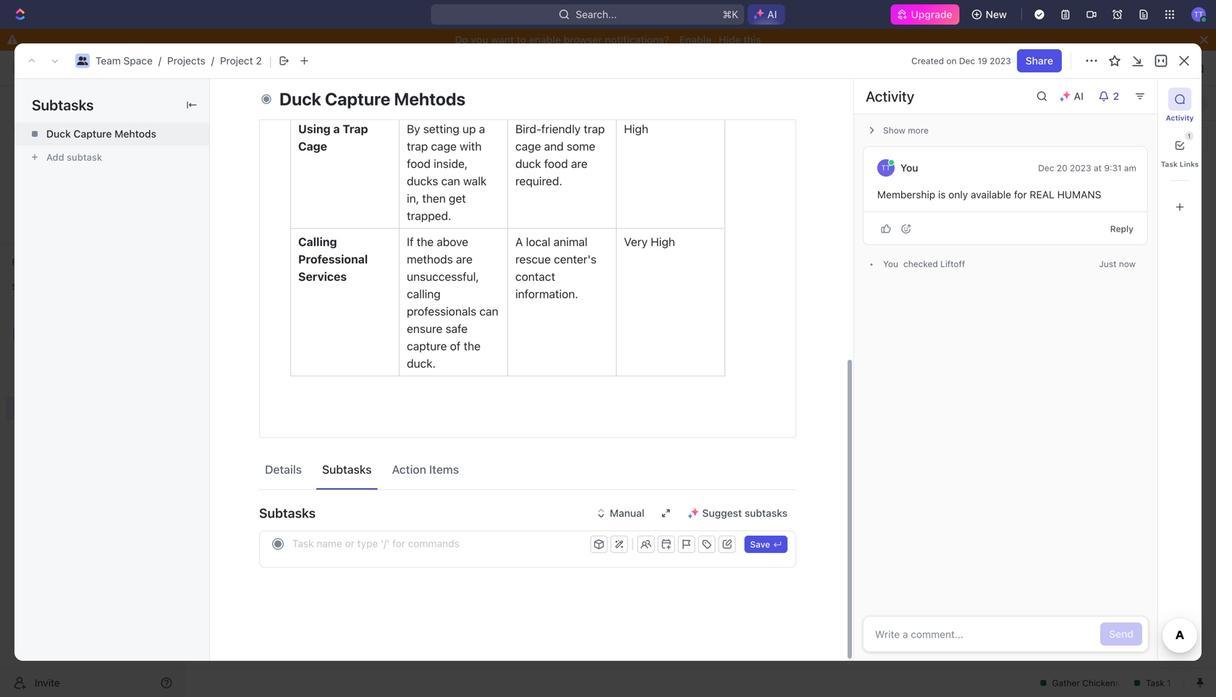 Task type: describe. For each thing, give the bounding box(es) containing it.
you for you
[[901, 162, 919, 174]]

membership
[[878, 189, 936, 201]]

customize button
[[1033, 93, 1107, 113]]

0 horizontal spatial capture
[[74, 128, 112, 140]]

task for 'add task' button to the bottom
[[281, 354, 303, 366]]

⌘k
[[723, 8, 739, 20]]

save button
[[745, 536, 788, 553]]

details
[[265, 463, 302, 477]]

1 horizontal spatial capture
[[325, 89, 391, 109]]

0 vertical spatial duck capture mehtods
[[280, 89, 466, 109]]

docs link
[[6, 141, 178, 164]]

table link
[[435, 93, 463, 113]]

0 vertical spatial high
[[624, 122, 649, 136]]

trap inside by setting up a trap cage with food inside, ducks can walk in, then get trapped.
[[407, 139, 428, 153]]

calling professional services
[[298, 235, 371, 284]]

space for team space / projects / project 2 |
[[124, 55, 153, 67]]

subtasks
[[745, 507, 788, 519]]

membership is only available for real humans
[[878, 189, 1105, 201]]

action
[[392, 463, 427, 477]]

calendar
[[314, 97, 357, 109]]

rescue
[[516, 252, 551, 266]]

are inside the bird-friendly trap cage and some duck food are required.
[[571, 157, 588, 171]]

assignees
[[612, 133, 655, 143]]

0 horizontal spatial 2023
[[990, 56, 1012, 66]]

action items
[[392, 463, 459, 477]]

show more button
[[863, 120, 1149, 141]]

tt inside task sidebar content section
[[882, 164, 891, 172]]

1 vertical spatial duck
[[46, 128, 71, 140]]

inbox link
[[6, 117, 178, 140]]

inbox
[[35, 122, 60, 134]]

browser
[[564, 34, 603, 46]]

1 vertical spatial ai button
[[1054, 85, 1093, 108]]

1 horizontal spatial high
[[651, 235, 676, 249]]

send
[[1110, 628, 1134, 640]]

add task for 'add task' button to the bottom
[[260, 354, 303, 366]]

services
[[298, 270, 347, 284]]

then
[[422, 192, 446, 205]]

cage
[[298, 139, 327, 153]]

Task name or type '/' for commands text field
[[293, 532, 588, 555]]

assignees button
[[594, 130, 662, 147]]

1 vertical spatial to
[[238, 394, 250, 404]]

sidebar navigation
[[0, 51, 185, 697]]

subtask
[[67, 152, 102, 163]]

search...
[[576, 8, 617, 20]]

safe
[[446, 322, 468, 336]]

task for 'add task' button to the middle
[[281, 241, 303, 253]]

for
[[1015, 189, 1028, 201]]

if the above methods are unsuccessful, calling professionals can ensure safe capture of the duck.
[[407, 235, 502, 370]]

careful,
[[434, 26, 474, 40]]

grant
[[260, 328, 287, 340]]

a inside by setting up a trap cage with food inside, ducks can walk in, then get trapped.
[[479, 122, 485, 136]]

trap
[[343, 122, 368, 136]]

automations
[[1093, 62, 1153, 74]]

duck inside the bird-friendly trap cage and some duck food are required.
[[516, 157, 541, 171]]

calling
[[298, 235, 337, 249]]

2 vertical spatial add task button
[[253, 351, 309, 369]]

project 2 link
[[220, 55, 262, 67]]

friendly
[[542, 122, 581, 136]]

center's
[[554, 252, 597, 266]]

liftoff
[[941, 259, 966, 269]]

0 horizontal spatial projects link
[[167, 55, 206, 67]]

2 button
[[1093, 85, 1129, 108]]

0 horizontal spatial team space link
[[96, 55, 153, 67]]

0 horizontal spatial subtasks
[[32, 96, 94, 113]]

docs
[[35, 147, 59, 159]]

enable
[[680, 34, 712, 46]]

hide
[[719, 34, 741, 46]]

1 horizontal spatial projects link
[[281, 59, 341, 77]]

methods
[[407, 252, 453, 266]]

automations button
[[1085, 57, 1160, 79]]

grant payment
[[260, 328, 331, 340]]

can inside if the above methods are unsuccessful, calling professionals can ensure safe capture of the duck.
[[480, 305, 499, 318]]

1 horizontal spatial user group image
[[198, 64, 207, 72]]

and inside it requires patience, soft hands, and a gentle approach.
[[554, 61, 574, 75]]

a inside it requires patience, soft hands, and a gentle approach.
[[577, 61, 583, 75]]

2 / from the left
[[211, 55, 214, 67]]

required.
[[516, 174, 563, 188]]

0 vertical spatial the
[[417, 235, 434, 249]]

enable
[[529, 34, 561, 46]]

1 horizontal spatial mehtods
[[394, 89, 466, 109]]

notifications?
[[605, 34, 670, 46]]

subtasks button
[[316, 456, 378, 483]]

progress
[[250, 281, 297, 291]]

trap inside the bird-friendly trap cage and some duck food are required.
[[584, 122, 605, 136]]

new
[[986, 8, 1007, 20]]

0 vertical spatial duck
[[280, 89, 321, 109]]

contact
[[516, 270, 556, 284]]

items
[[429, 463, 459, 477]]

1 button
[[1169, 132, 1194, 157]]

available
[[971, 189, 1012, 201]]

home
[[35, 97, 62, 109]]

very high
[[624, 235, 676, 249]]

2 inside dropdown button
[[1114, 90, 1120, 102]]

links
[[1180, 160, 1200, 168]]

in
[[238, 281, 247, 291]]

dec 20 2023 at 9:31 am
[[1039, 163, 1137, 173]]

are inside if the above methods are unsuccessful, calling professionals can ensure safe capture of the duck.
[[456, 252, 473, 266]]

patience,
[[516, 44, 564, 58]]

on inside with careful, slow movements, one can sneak up on a duck and grab it gently.
[[479, 61, 493, 75]]

animal
[[554, 235, 588, 249]]

this
[[744, 34, 762, 46]]

add task for 'add task' button to the middle
[[260, 241, 303, 253]]

0 horizontal spatial ai button
[[748, 4, 785, 25]]

1 horizontal spatial the
[[464, 339, 481, 353]]

1 vertical spatial 1
[[285, 215, 289, 227]]

with
[[460, 139, 482, 153]]

manual
[[610, 507, 645, 519]]

using a trap cage
[[298, 122, 371, 153]]

task inside tab list
[[1162, 160, 1178, 168]]

is
[[939, 189, 946, 201]]

requires
[[526, 26, 568, 40]]

walk
[[463, 174, 487, 188]]

capture
[[407, 339, 447, 353]]

‎task 1 link
[[256, 210, 470, 231]]

a inside with careful, slow movements, one can sneak up on a duck and grab it gently.
[[407, 79, 413, 92]]

inside,
[[434, 157, 468, 171]]

user group image inside sidebar navigation
[[15, 330, 26, 339]]

19
[[978, 56, 988, 66]]

very
[[624, 235, 648, 249]]

above
[[437, 235, 469, 249]]

sneak
[[429, 61, 460, 75]]

do
[[253, 394, 266, 404]]

soft
[[567, 44, 588, 58]]

table
[[437, 97, 463, 109]]

humans
[[1058, 189, 1102, 201]]

add down ‎task
[[260, 241, 279, 253]]

created
[[912, 56, 945, 66]]

a
[[516, 235, 523, 249]]

and inside the bird-friendly trap cage and some duck food are required.
[[544, 139, 564, 153]]

food for and
[[544, 157, 568, 171]]

mehtods inside duck capture mehtods link
[[115, 128, 156, 140]]

user group image
[[77, 56, 88, 65]]

calendar link
[[311, 93, 357, 113]]

in progress
[[238, 281, 297, 291]]

subtasks for subtasks dropdown button
[[259, 506, 316, 521]]

1 horizontal spatial team space link
[[193, 59, 272, 77]]

gantt
[[384, 97, 411, 109]]

tree inside sidebar navigation
[[6, 298, 178, 494]]



Task type: vqa. For each thing, say whether or not it's contained in the screenshot.
🥰 at right
no



Task type: locate. For each thing, give the bounding box(es) containing it.
up inside by setting up a trap cage with food inside, ducks can walk in, then get trapped.
[[463, 122, 476, 136]]

the right if
[[417, 235, 434, 249]]

1 vertical spatial capture
[[74, 128, 112, 140]]

a up it
[[407, 79, 413, 92]]

using
[[298, 122, 331, 136]]

new button
[[966, 3, 1016, 26]]

mehtods up "add subtask" button
[[115, 128, 156, 140]]

1 horizontal spatial on
[[947, 56, 957, 66]]

projects up the calendar link
[[299, 62, 337, 74]]

0 vertical spatial 2023
[[990, 56, 1012, 66]]

checked
[[904, 259, 938, 269]]

it requires patience, soft hands, and a gentle approach.
[[516, 26, 604, 92]]

9:31
[[1105, 163, 1122, 173]]

1 vertical spatial duck
[[516, 157, 541, 171]]

1 vertical spatial tt
[[882, 164, 891, 172]]

2023 right 19 at top right
[[990, 56, 1012, 66]]

subtasks left action
[[322, 463, 372, 477]]

2 vertical spatial 1
[[313, 281, 318, 291]]

am
[[1125, 163, 1137, 173]]

subtasks inside dropdown button
[[259, 506, 316, 521]]

ai button up this
[[748, 4, 785, 25]]

1 horizontal spatial food
[[544, 157, 568, 171]]

0 horizontal spatial food
[[407, 157, 431, 171]]

0 horizontal spatial can
[[407, 61, 426, 75]]

bird-friendly trap cage and some duck food are required.
[[516, 122, 608, 188]]

task links
[[1162, 160, 1200, 168]]

duck capture mehtods
[[280, 89, 466, 109], [46, 128, 156, 140]]

and up table
[[445, 79, 465, 92]]

can right the professionals
[[480, 305, 499, 318]]

to
[[517, 34, 527, 46], [238, 394, 250, 404]]

2 vertical spatial can
[[480, 305, 499, 318]]

subtasks inside button
[[322, 463, 372, 477]]

up inside with careful, slow movements, one can sneak up on a duck and grab it gently.
[[463, 61, 476, 75]]

projects left 'project'
[[167, 55, 206, 67]]

user group image
[[198, 64, 207, 72], [15, 330, 26, 339]]

0 vertical spatial dec
[[960, 56, 976, 66]]

movements,
[[407, 44, 471, 58]]

1 vertical spatial duck capture mehtods
[[46, 128, 156, 140]]

task sidebar content section
[[851, 79, 1158, 661]]

just
[[1100, 259, 1117, 269]]

one
[[474, 44, 494, 58]]

1 vertical spatial are
[[456, 252, 473, 266]]

1 horizontal spatial tt
[[1195, 10, 1204, 18]]

user group image down spaces
[[15, 330, 26, 339]]

0 vertical spatial can
[[407, 61, 426, 75]]

projects link right '|'
[[281, 59, 341, 77]]

0 horizontal spatial cage
[[431, 139, 457, 153]]

0 horizontal spatial you
[[884, 259, 899, 269]]

1 horizontal spatial ai button
[[1054, 85, 1093, 108]]

to right want at top
[[517, 34, 527, 46]]

tree
[[6, 298, 178, 494]]

1 horizontal spatial you
[[901, 162, 919, 174]]

2 vertical spatial and
[[544, 139, 564, 153]]

invite
[[35, 677, 60, 689]]

slow
[[477, 26, 500, 40]]

1 horizontal spatial subtasks
[[259, 506, 316, 521]]

can inside with careful, slow movements, one can sneak up on a duck and grab it gently.
[[407, 61, 426, 75]]

team right user group image
[[96, 55, 121, 67]]

add down grant
[[260, 354, 279, 366]]

1 down professional
[[313, 281, 318, 291]]

tt
[[1195, 10, 1204, 18], [882, 164, 891, 172]]

share up customize 'button'
[[1026, 55, 1054, 67]]

favorites button
[[6, 253, 64, 271]]

food for trap
[[407, 157, 431, 171]]

a local animal rescue center's contact information.
[[516, 235, 600, 301]]

to do
[[238, 394, 266, 404]]

a left trap
[[333, 122, 340, 136]]

local
[[526, 235, 551, 249]]

0 horizontal spatial mehtods
[[115, 128, 156, 140]]

cage inside the bird-friendly trap cage and some duck food are required.
[[516, 139, 541, 153]]

a up 'approach.'
[[577, 61, 583, 75]]

2 left '|'
[[256, 55, 262, 67]]

1 food from the left
[[407, 157, 431, 171]]

activity up show
[[866, 88, 915, 105]]

1 horizontal spatial to
[[517, 34, 527, 46]]

1 horizontal spatial 2023
[[1070, 163, 1092, 173]]

task up search tasks... text field
[[1141, 98, 1160, 108]]

0 vertical spatial subtasks
[[32, 96, 94, 113]]

in,
[[407, 192, 419, 205]]

up up with
[[463, 122, 476, 136]]

0 horizontal spatial 2
[[256, 55, 262, 67]]

a inside using a trap cage
[[333, 122, 340, 136]]

task down grant payment
[[281, 354, 303, 366]]

capture up docs link
[[74, 128, 112, 140]]

duck up gently.
[[416, 79, 442, 92]]

1 horizontal spatial 1
[[313, 281, 318, 291]]

if
[[407, 235, 414, 249]]

more
[[908, 125, 929, 135]]

0 horizontal spatial duck
[[416, 79, 442, 92]]

can left sneak
[[407, 61, 426, 75]]

projects link left 'project'
[[167, 55, 206, 67]]

ai button down automations button
[[1054, 85, 1093, 108]]

can inside by setting up a trap cage with food inside, ducks can walk in, then get trapped.
[[441, 174, 460, 188]]

unsuccessful,
[[407, 270, 479, 284]]

share up ai dropdown button
[[1043, 62, 1070, 74]]

action items button
[[386, 456, 465, 483]]

1 vertical spatial add task button
[[253, 238, 309, 256]]

space right user group image
[[124, 55, 153, 67]]

suggest
[[703, 507, 742, 519]]

show more
[[884, 125, 929, 135]]

space left '|'
[[239, 62, 269, 74]]

cage down bird-
[[516, 139, 541, 153]]

add task up search tasks... text field
[[1122, 98, 1160, 108]]

reply button
[[1105, 220, 1140, 237]]

team inside team space / projects / project 2 |
[[96, 55, 121, 67]]

the right of
[[464, 339, 481, 353]]

suggest subtasks
[[703, 507, 788, 519]]

1 horizontal spatial 2
[[1114, 90, 1120, 102]]

0 vertical spatial 2
[[256, 55, 262, 67]]

0 horizontal spatial projects
[[167, 55, 206, 67]]

1 vertical spatial subtasks
[[322, 463, 372, 477]]

|
[[269, 54, 272, 68]]

2 food from the left
[[544, 157, 568, 171]]

duck up required. on the top
[[516, 157, 541, 171]]

on down one
[[479, 61, 493, 75]]

0 vertical spatial ai
[[768, 8, 778, 20]]

bird-
[[516, 122, 542, 136]]

2 down automations button
[[1114, 90, 1120, 102]]

dec left 20
[[1039, 163, 1055, 173]]

2 vertical spatial subtasks
[[259, 506, 316, 521]]

1 cage from the left
[[431, 139, 457, 153]]

tt button
[[1188, 3, 1211, 26]]

1 horizontal spatial activity
[[1167, 114, 1194, 122]]

task sidebar navigation tab list
[[1162, 88, 1200, 219]]

1
[[1188, 133, 1191, 139], [285, 215, 289, 227], [313, 281, 318, 291]]

can down inside,
[[441, 174, 460, 188]]

list link
[[267, 93, 288, 113]]

0 horizontal spatial dec
[[960, 56, 976, 66]]

2023 inside task sidebar content section
[[1070, 163, 1092, 173]]

you
[[901, 162, 919, 174], [884, 259, 899, 269]]

1 vertical spatial up
[[463, 122, 476, 136]]

add task button down grant
[[253, 351, 309, 369]]

0 vertical spatial and
[[554, 61, 574, 75]]

activity inside task sidebar content section
[[866, 88, 915, 105]]

0 horizontal spatial /
[[159, 55, 161, 67]]

trap down by
[[407, 139, 428, 153]]

approach.
[[552, 79, 604, 92]]

upgrade link
[[891, 4, 960, 25]]

0 horizontal spatial activity
[[866, 88, 915, 105]]

0 horizontal spatial to
[[238, 394, 250, 404]]

projects link
[[167, 55, 206, 67], [281, 59, 341, 77]]

favorites
[[12, 257, 50, 267]]

payment
[[289, 328, 331, 340]]

0 horizontal spatial tt
[[882, 164, 891, 172]]

duck capture mehtods up docs link
[[46, 128, 156, 140]]

some
[[567, 139, 596, 153]]

food
[[407, 157, 431, 171], [544, 157, 568, 171]]

1 horizontal spatial projects
[[299, 62, 337, 74]]

details button
[[259, 456, 308, 483]]

1 horizontal spatial duck
[[516, 157, 541, 171]]

1 vertical spatial you
[[884, 259, 899, 269]]

‎task 1
[[260, 215, 289, 227]]

ensure
[[407, 322, 443, 336]]

add left subtask
[[46, 152, 64, 163]]

want
[[491, 34, 514, 46]]

grant payment link
[[256, 323, 470, 344]]

add up search tasks... text field
[[1122, 98, 1139, 108]]

subtasks down details "button"
[[259, 506, 316, 521]]

capture up trap
[[325, 89, 391, 109]]

0 vertical spatial trap
[[584, 122, 605, 136]]

cage down the setting
[[431, 139, 457, 153]]

‎task
[[260, 215, 282, 227]]

user group image left 'project'
[[198, 64, 207, 72]]

team for team space
[[211, 62, 237, 74]]

0 horizontal spatial user group image
[[15, 330, 26, 339]]

2 inside team space / projects / project 2 |
[[256, 55, 262, 67]]

2023 left at on the top
[[1070, 163, 1092, 173]]

0 vertical spatial duck
[[416, 79, 442, 92]]

subtasks for subtasks button
[[322, 463, 372, 477]]

task for the topmost 'add task' button
[[1141, 98, 1160, 108]]

0 horizontal spatial ai
[[768, 8, 778, 20]]

trap up some
[[584, 122, 605, 136]]

0 vertical spatial add task button
[[1116, 95, 1166, 112]]

mehtods
[[394, 89, 466, 109], [115, 128, 156, 140]]

add task for the topmost 'add task' button
[[1122, 98, 1160, 108]]

1 vertical spatial 2
[[1114, 90, 1120, 102]]

ai button
[[1054, 85, 1093, 108]]

add inside "add subtask" button
[[46, 152, 64, 163]]

project
[[220, 55, 253, 67]]

send button
[[1101, 623, 1143, 646]]

1 inside button
[[1188, 133, 1191, 139]]

0 vertical spatial up
[[463, 61, 476, 75]]

1 up links
[[1188, 133, 1191, 139]]

add task down grant
[[260, 354, 303, 366]]

only
[[949, 189, 969, 201]]

0 horizontal spatial trap
[[407, 139, 428, 153]]

0 vertical spatial mehtods
[[394, 89, 466, 109]]

projects inside team space / projects / project 2 |
[[167, 55, 206, 67]]

add task button
[[1116, 95, 1166, 112], [253, 238, 309, 256], [253, 351, 309, 369]]

0 vertical spatial capture
[[325, 89, 391, 109]]

team for team space / projects / project 2 |
[[96, 55, 121, 67]]

by
[[407, 122, 420, 136]]

a up with
[[479, 122, 485, 136]]

1 vertical spatial 2023
[[1070, 163, 1092, 173]]

0 vertical spatial activity
[[866, 88, 915, 105]]

duck up using
[[280, 89, 321, 109]]

1 / from the left
[[159, 55, 161, 67]]

you up membership
[[901, 162, 919, 174]]

space
[[124, 55, 153, 67], [239, 62, 269, 74]]

now
[[1120, 259, 1136, 269]]

food up required. on the top
[[544, 157, 568, 171]]

1 horizontal spatial team
[[211, 62, 237, 74]]

add task down ‎task 1
[[260, 241, 303, 253]]

0 horizontal spatial the
[[417, 235, 434, 249]]

add task button down ‎task 1
[[253, 238, 309, 256]]

trapped.
[[407, 209, 452, 223]]

1 right ‎task
[[285, 215, 289, 227]]

on right created on the top of the page
[[947, 56, 957, 66]]

food inside the bird-friendly trap cage and some duck food are required.
[[544, 157, 568, 171]]

activity inside task sidebar navigation tab list
[[1167, 114, 1194, 122]]

team left '|'
[[211, 62, 237, 74]]

1 vertical spatial the
[[464, 339, 481, 353]]

dec left 19 at top right
[[960, 56, 976, 66]]

created on dec 19 2023
[[912, 56, 1012, 66]]

add task button up search tasks... text field
[[1116, 95, 1166, 112]]

dec inside task sidebar content section
[[1039, 163, 1055, 173]]

up up grab
[[463, 61, 476, 75]]

2
[[256, 55, 262, 67], [1114, 90, 1120, 102]]

duck up "docs"
[[46, 128, 71, 140]]

1 vertical spatial and
[[445, 79, 465, 92]]

and down friendly at top
[[544, 139, 564, 153]]

and down soft
[[554, 61, 574, 75]]

1 horizontal spatial ai
[[1075, 90, 1084, 102]]

0 vertical spatial you
[[901, 162, 919, 174]]

task left links
[[1162, 160, 1178, 168]]

suggest subtasks button
[[680, 502, 797, 525]]

food inside by setting up a trap cage with food inside, ducks can walk in, then get trapped.
[[407, 157, 431, 171]]

you checked liftoff
[[884, 259, 966, 269]]

0 horizontal spatial are
[[456, 252, 473, 266]]

and inside with careful, slow movements, one can sneak up on a duck and grab it gently.
[[445, 79, 465, 92]]

ai left 2 dropdown button
[[1075, 90, 1084, 102]]

duck capture mehtods up trap
[[280, 89, 466, 109]]

with
[[407, 26, 431, 40]]

mehtods up the setting
[[394, 89, 466, 109]]

2023
[[990, 56, 1012, 66], [1070, 163, 1092, 173]]

with careful, slow movements, one can sneak up on a duck and grab it gently.
[[407, 26, 503, 110]]

2 cage from the left
[[516, 139, 541, 153]]

2 horizontal spatial 1
[[1188, 133, 1191, 139]]

are
[[571, 157, 588, 171], [456, 252, 473, 266]]

space inside team space / projects / project 2 |
[[124, 55, 153, 67]]

you left checked
[[884, 259, 899, 269]]

high
[[624, 122, 649, 136], [651, 235, 676, 249]]

1 horizontal spatial space
[[239, 62, 269, 74]]

1 horizontal spatial dec
[[1039, 163, 1055, 173]]

do
[[455, 34, 468, 46]]

space for team space
[[239, 62, 269, 74]]

to left do
[[238, 394, 250, 404]]

1 vertical spatial ai
[[1075, 90, 1084, 102]]

duck inside with careful, slow movements, one can sneak up on a duck and grab it gently.
[[416, 79, 442, 92]]

share button
[[1017, 49, 1062, 72], [1034, 56, 1079, 80]]

0 vertical spatial to
[[517, 34, 527, 46]]

2 vertical spatial add task
[[260, 354, 303, 366]]

manual button
[[590, 502, 653, 525], [590, 502, 653, 525]]

food up 'ducks' at top
[[407, 157, 431, 171]]

ai inside ai dropdown button
[[1075, 90, 1084, 102]]

0 horizontal spatial on
[[479, 61, 493, 75]]

1 horizontal spatial duck capture mehtods
[[280, 89, 466, 109]]

0 horizontal spatial duck capture mehtods
[[46, 128, 156, 140]]

tt inside tt dropdown button
[[1195, 10, 1204, 18]]

0 vertical spatial tt
[[1195, 10, 1204, 18]]

subtasks up inbox
[[32, 96, 94, 113]]

are down some
[[571, 157, 588, 171]]

and
[[554, 61, 574, 75], [445, 79, 465, 92], [544, 139, 564, 153]]

Search tasks... text field
[[1063, 127, 1208, 149]]

0 horizontal spatial space
[[124, 55, 153, 67]]

add task
[[1122, 98, 1160, 108], [260, 241, 303, 253], [260, 354, 303, 366]]

activity up 1 button
[[1167, 114, 1194, 122]]

show
[[884, 125, 906, 135]]

1 vertical spatial user group image
[[15, 330, 26, 339]]

1 vertical spatial can
[[441, 174, 460, 188]]

0 vertical spatial ai button
[[748, 4, 785, 25]]

you for you checked liftoff
[[884, 259, 899, 269]]

0 vertical spatial 1
[[1188, 133, 1191, 139]]

cage inside by setting up a trap cage with food inside, ducks can walk in, then get trapped.
[[431, 139, 457, 153]]

1 horizontal spatial are
[[571, 157, 588, 171]]

1 vertical spatial high
[[651, 235, 676, 249]]

task down ‎task 1
[[281, 241, 303, 253]]

1 horizontal spatial can
[[441, 174, 460, 188]]

setting
[[424, 122, 460, 136]]

are down above
[[456, 252, 473, 266]]

1 horizontal spatial /
[[211, 55, 214, 67]]

dec
[[960, 56, 976, 66], [1039, 163, 1055, 173]]

ai right ⌘k
[[768, 8, 778, 20]]

just now
[[1100, 259, 1136, 269]]



